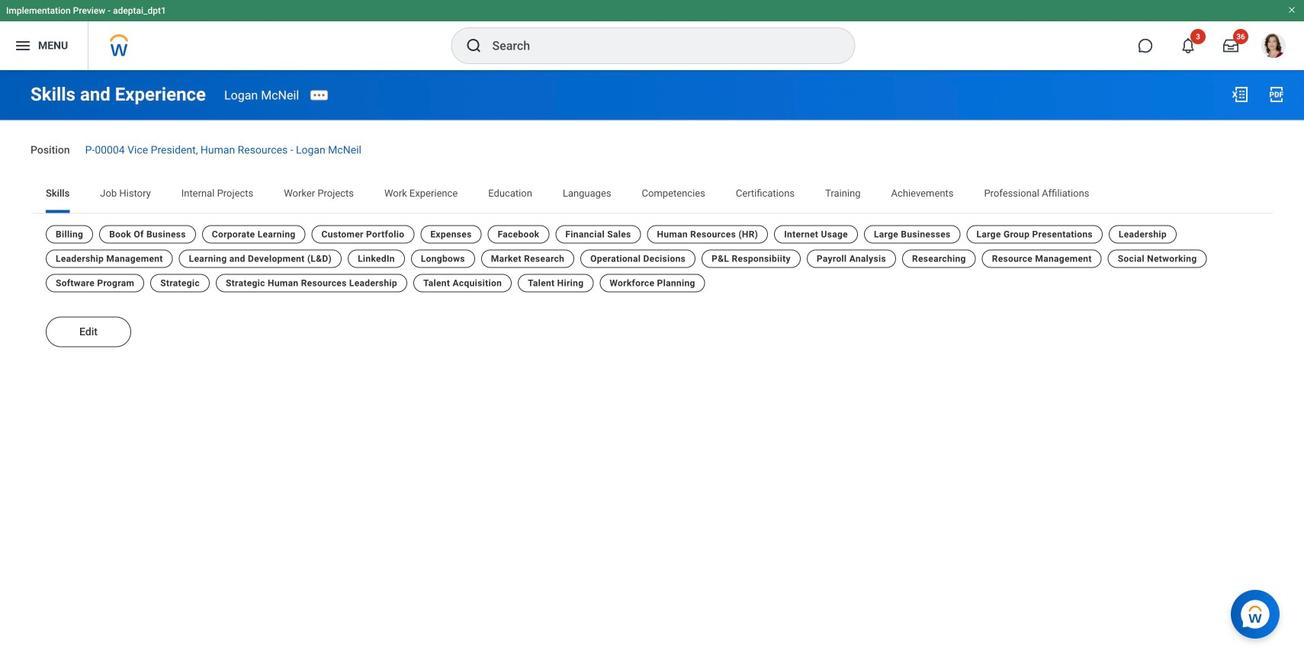 Task type: locate. For each thing, give the bounding box(es) containing it.
justify image
[[14, 37, 32, 55]]

main content
[[0, 70, 1305, 410]]

close environment banner image
[[1288, 5, 1297, 14]]

banner
[[0, 0, 1305, 70]]

profile logan mcneil image
[[1262, 34, 1286, 61]]

search image
[[465, 37, 483, 55]]

notifications large image
[[1181, 38, 1196, 53]]

tab list
[[31, 176, 1274, 213]]

export to excel image
[[1231, 85, 1250, 104]]



Task type: describe. For each thing, give the bounding box(es) containing it.
Search Workday  search field
[[492, 29, 824, 63]]

inbox large image
[[1224, 38, 1239, 53]]

view printable version (pdf) image
[[1268, 85, 1286, 104]]



Task type: vqa. For each thing, say whether or not it's contained in the screenshot.
"banner"
yes



